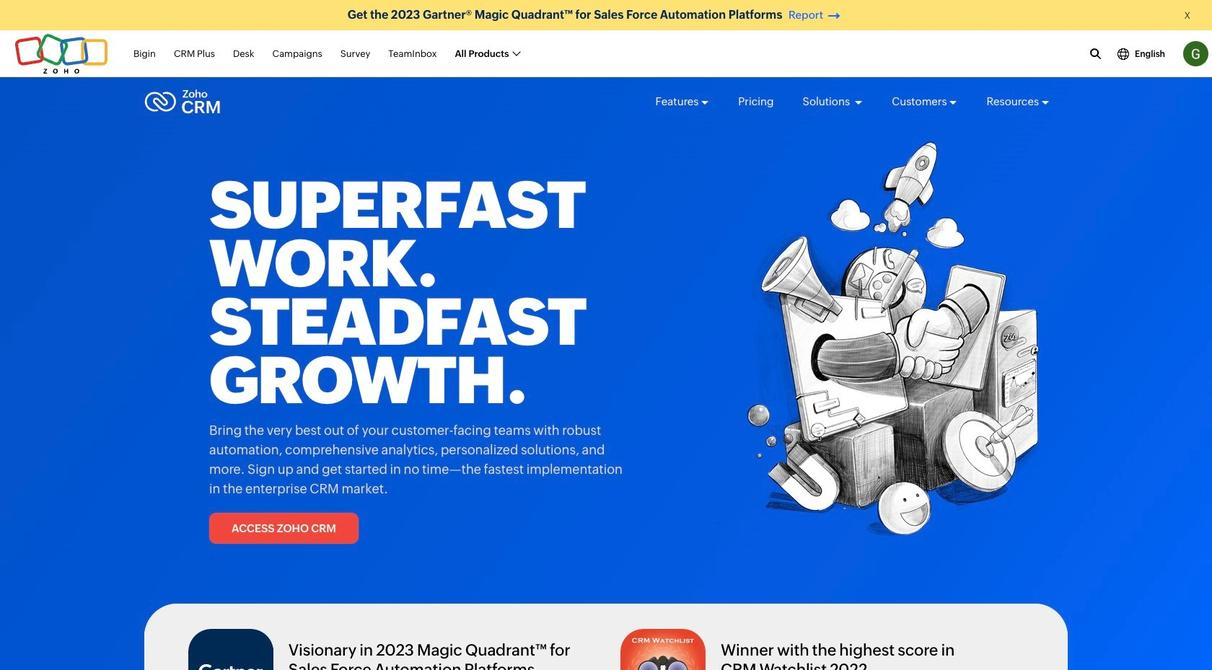 Task type: locate. For each thing, give the bounding box(es) containing it.
gary orlando image
[[1183, 41, 1208, 66]]

zoho crm logo image
[[144, 86, 221, 118]]



Task type: describe. For each thing, give the bounding box(es) containing it.
crm home banner image
[[714, 141, 1043, 554]]



Task type: vqa. For each thing, say whether or not it's contained in the screenshot.
'CRM home banner' image at right
yes



